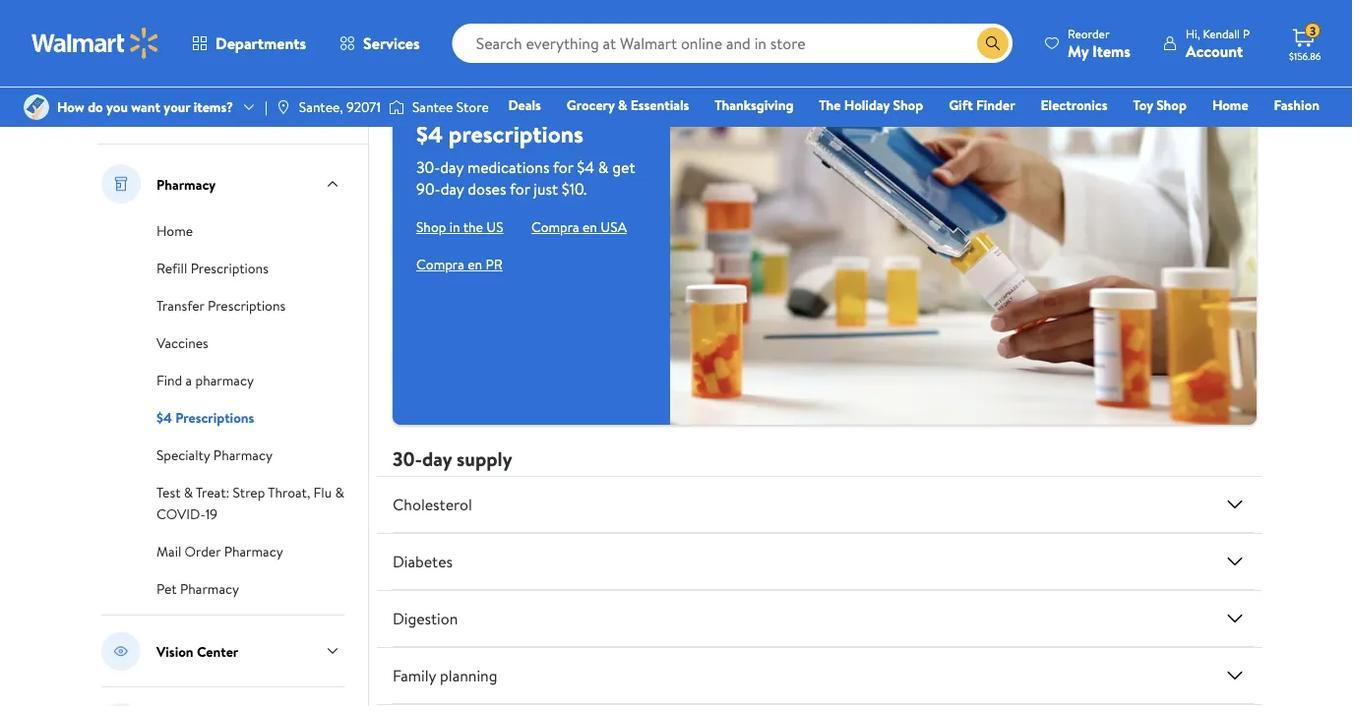 Task type: vqa. For each thing, say whether or not it's contained in the screenshot.
rightmost /
no



Task type: locate. For each thing, give the bounding box(es) containing it.
shop
[[893, 95, 924, 115], [1157, 95, 1187, 115], [416, 218, 446, 237]]

1 horizontal spatial for
[[553, 157, 573, 178]]

walmart+
[[1261, 123, 1320, 142]]

shop inside 'link'
[[893, 95, 924, 115]]

2 horizontal spatial shop
[[1157, 95, 1187, 115]]

$10.
[[562, 178, 587, 200]]

0 vertical spatial home link
[[1204, 95, 1258, 116]]

us
[[487, 218, 504, 237]]

toy shop link
[[1125, 95, 1196, 116]]

treat:
[[196, 483, 230, 503]]

essentials
[[631, 95, 689, 115]]

home link up refill on the left top of the page
[[157, 220, 193, 241]]

pharmacy down test & treat: strep throat, flu & covid-19
[[224, 542, 283, 562]]

1 horizontal spatial  image
[[275, 99, 291, 115]]

prescriptions up 'specialty pharmacy' link
[[175, 409, 254, 428]]

& for test & treat: strep throat, flu & covid-19
[[184, 483, 193, 503]]

doses
[[468, 178, 506, 200]]

$4 for prescriptions
[[157, 409, 172, 428]]

30- up cholesterol
[[393, 445, 422, 472]]

how do you want your items?
[[57, 97, 233, 117]]

compra down just
[[531, 218, 579, 237]]

fashion
[[1274, 95, 1320, 115]]

compra en usa link
[[531, 218, 627, 237]]

$4 down "find"
[[157, 409, 172, 428]]

home up refill on the left top of the page
[[157, 221, 193, 241]]

en
[[583, 218, 597, 237], [468, 255, 482, 274]]

one
[[1169, 123, 1199, 142]]

30- down santee
[[416, 157, 440, 178]]

your
[[164, 97, 190, 117]]

0 horizontal spatial  image
[[24, 95, 49, 120]]

0 vertical spatial $4
[[416, 117, 443, 150]]

en for pr
[[468, 255, 482, 274]]

home up debit at the top right of the page
[[1213, 95, 1249, 115]]

day
[[440, 157, 464, 178], [441, 178, 464, 200], [422, 445, 452, 472]]

hi,
[[1186, 25, 1201, 42]]

0 horizontal spatial for
[[510, 178, 530, 200]]

home
[[1213, 95, 1249, 115], [157, 221, 193, 241]]

0 vertical spatial en
[[583, 218, 597, 237]]

2 vertical spatial $4
[[157, 409, 172, 428]]

& right grocery
[[618, 95, 628, 115]]

Walmart Site-Wide search field
[[452, 24, 1013, 63]]

$4 left get
[[577, 157, 595, 178]]

& left get
[[598, 157, 609, 178]]

1 vertical spatial en
[[468, 255, 482, 274]]

walmart health image
[[101, 704, 141, 707]]

debit
[[1202, 123, 1236, 142]]

0 horizontal spatial home link
[[157, 220, 193, 241]]

1 horizontal spatial $4
[[416, 117, 443, 150]]

0 vertical spatial home
[[1213, 95, 1249, 115]]

hi, kendall p account
[[1186, 25, 1250, 62]]

en left pr
[[468, 255, 482, 274]]

1 horizontal spatial en
[[583, 218, 597, 237]]

0 vertical spatial prescriptions
[[191, 259, 269, 278]]

1 horizontal spatial home
[[1213, 95, 1249, 115]]

deals link
[[499, 95, 550, 116]]

pharmacy
[[195, 371, 254, 390]]

for right medications
[[553, 157, 573, 178]]

vision
[[157, 642, 193, 661]]

 image
[[389, 97, 405, 117]]

strep
[[233, 483, 265, 503]]

prescriptions for transfer prescriptions
[[208, 296, 286, 316]]

pet pharmacy link
[[157, 578, 239, 600]]

digestion
[[393, 608, 458, 630]]

usa
[[601, 218, 627, 237]]

compra
[[531, 218, 579, 237], [416, 255, 464, 274]]

1 horizontal spatial compra
[[531, 218, 579, 237]]

& right the health
[[154, 95, 166, 120]]

prescriptions down 'refill prescriptions'
[[208, 296, 286, 316]]

medications
[[468, 157, 550, 178]]

compra down the 'in'
[[416, 255, 464, 274]]

holiday
[[844, 95, 890, 115]]

toy
[[1134, 95, 1154, 115]]

one debit
[[1169, 123, 1236, 142]]

en left usa
[[583, 218, 597, 237]]

 image right |
[[275, 99, 291, 115]]

0 horizontal spatial shop
[[416, 218, 446, 237]]

1 vertical spatial compra
[[416, 255, 464, 274]]

1 vertical spatial $4
[[577, 157, 595, 178]]

shop right holiday
[[893, 95, 924, 115]]

& right test on the bottom left of the page
[[184, 483, 193, 503]]

0 vertical spatial compra
[[531, 218, 579, 237]]

home link
[[1204, 95, 1258, 116], [157, 220, 193, 241]]

0 horizontal spatial en
[[468, 255, 482, 274]]

a
[[186, 371, 192, 390]]

for left just
[[510, 178, 530, 200]]

home link up debit at the top right of the page
[[1204, 95, 1258, 116]]

2 vertical spatial prescriptions
[[175, 409, 254, 428]]

0 vertical spatial 30-
[[416, 157, 440, 178]]

vaccines link
[[157, 332, 208, 353]]

registry
[[1093, 123, 1144, 142]]

1 vertical spatial 30-
[[393, 445, 422, 472]]

family
[[393, 665, 436, 687]]

 image left how
[[24, 95, 49, 120]]

walmart+ link
[[1253, 122, 1329, 143]]

diabetes
[[393, 551, 453, 573]]

santee,
[[299, 97, 343, 117]]

0 horizontal spatial compra
[[416, 255, 464, 274]]

prescriptions up transfer prescriptions link
[[191, 259, 269, 278]]

compra en pr
[[416, 255, 503, 274]]

30-
[[416, 157, 440, 178], [393, 445, 422, 472]]

test & treat: strep throat, flu & covid-19 link
[[157, 481, 344, 525]]

covid-
[[157, 505, 205, 524]]

wellness
[[170, 95, 236, 120]]

$4
[[416, 117, 443, 150], [577, 157, 595, 178], [157, 409, 172, 428]]

the
[[463, 218, 483, 237]]

& right the "flu"
[[335, 483, 344, 503]]

prescriptions for $4 prescriptions
[[175, 409, 254, 428]]

health & wellness
[[97, 95, 236, 120]]

 image
[[24, 95, 49, 120], [275, 99, 291, 115]]

p
[[1243, 25, 1250, 42]]

& inside $4 prescriptions 30-day medications for $4 & get 90-day doses for just $10.
[[598, 157, 609, 178]]

vision center image
[[101, 632, 141, 671]]

1 vertical spatial prescriptions
[[208, 296, 286, 316]]

mail order pharmacy
[[157, 542, 283, 562]]

19
[[205, 505, 217, 524]]

grocery
[[567, 95, 615, 115]]

1 horizontal spatial shop
[[893, 95, 924, 115]]

find a pharmacy link
[[157, 369, 254, 391]]

30- inside $4 prescriptions 30-day medications for $4 & get 90-day doses for just $10.
[[416, 157, 440, 178]]

compra for compra en pr
[[416, 255, 464, 274]]

0 horizontal spatial $4
[[157, 409, 172, 428]]

shop left the 'in'
[[416, 218, 446, 237]]

reorder my items
[[1068, 25, 1131, 62]]

fashion link
[[1266, 95, 1329, 116]]

92071
[[347, 97, 381, 117]]

$4 down santee
[[416, 117, 443, 150]]

specialty pharmacy
[[157, 446, 273, 465]]

test
[[157, 483, 181, 503]]

find
[[157, 371, 182, 390]]

1 vertical spatial home
[[157, 221, 193, 241]]

shop right toy
[[1157, 95, 1187, 115]]

0 horizontal spatial home
[[157, 221, 193, 241]]

refill prescriptions
[[157, 259, 269, 278]]

test & treat: strep throat, flu & covid-19
[[157, 483, 344, 524]]



Task type: describe. For each thing, give the bounding box(es) containing it.
electronics
[[1041, 95, 1108, 115]]

thanksgiving link
[[706, 95, 803, 116]]

& for grocery & essentials
[[618, 95, 628, 115]]

store
[[457, 97, 489, 117]]

cholesterol image
[[1224, 493, 1247, 517]]

90-
[[416, 178, 441, 200]]

planning
[[440, 665, 498, 687]]

 image for how do you want your items?
[[24, 95, 49, 120]]

$4 prescriptions
[[157, 409, 254, 428]]

do
[[88, 97, 103, 117]]

$4 prescriptions link
[[157, 407, 254, 428]]

just
[[534, 178, 558, 200]]

family planning image
[[1224, 664, 1247, 688]]

Search search field
[[452, 24, 1013, 63]]

$4 prescriptions 30-day medications for $4 & get 90-day doses for just $10.
[[416, 117, 635, 200]]

pharmacy image
[[101, 164, 141, 204]]

items?
[[194, 97, 233, 117]]

toy shop
[[1134, 95, 1187, 115]]

grocery & essentials
[[567, 95, 689, 115]]

en for usa
[[583, 218, 597, 237]]

departments button
[[175, 20, 323, 67]]

center
[[197, 642, 238, 661]]

family planning
[[393, 665, 498, 687]]

pet
[[157, 580, 177, 599]]

cholesterol
[[393, 494, 472, 516]]

items
[[1093, 40, 1131, 62]]

finder
[[977, 95, 1015, 115]]

compra en pr link
[[416, 255, 503, 274]]

vision center
[[157, 642, 238, 661]]

|
[[265, 97, 268, 117]]

order
[[185, 542, 221, 562]]

digestion image
[[1224, 607, 1247, 631]]

gift finder link
[[940, 95, 1024, 116]]

in
[[450, 218, 460, 237]]

the
[[819, 95, 841, 115]]

gift
[[949, 95, 973, 115]]

pharmacy up the strep
[[213, 446, 273, 465]]

search icon image
[[985, 35, 1001, 51]]

reorder
[[1068, 25, 1110, 42]]

transfer
[[157, 296, 204, 316]]

vaccines
[[157, 334, 208, 353]]

prescriptions for refill prescriptions
[[191, 259, 269, 278]]

 image for santee, 92071
[[275, 99, 291, 115]]

registry link
[[1085, 122, 1152, 143]]

santee, 92071
[[299, 97, 381, 117]]

get
[[613, 157, 635, 178]]

pr
[[486, 255, 503, 274]]

refill prescriptions link
[[157, 257, 269, 279]]

prescriptions
[[449, 117, 584, 150]]

gift finder
[[949, 95, 1015, 115]]

2 horizontal spatial $4
[[577, 157, 595, 178]]

departments
[[216, 32, 306, 54]]

diabetes image
[[1224, 550, 1247, 574]]

pet pharmacy
[[157, 580, 239, 599]]

fashion registry
[[1093, 95, 1320, 142]]

electronics link
[[1032, 95, 1117, 116]]

1 horizontal spatial home link
[[1204, 95, 1258, 116]]

transfer prescriptions
[[157, 296, 286, 316]]

shop in the us
[[416, 218, 504, 237]]

walmart image
[[32, 28, 159, 59]]

want
[[131, 97, 160, 117]]

refill
[[157, 259, 187, 278]]

supply
[[457, 445, 512, 472]]

mail
[[157, 542, 181, 562]]

grocery & essentials link
[[558, 95, 698, 116]]

santee
[[412, 97, 453, 117]]

shop in the us link
[[416, 218, 504, 237]]

$156.86
[[1290, 49, 1321, 63]]

santee store
[[412, 97, 489, 117]]

thanksgiving
[[715, 95, 794, 115]]

one debit link
[[1160, 122, 1245, 143]]

1 vertical spatial home link
[[157, 220, 193, 241]]

the holiday shop
[[819, 95, 924, 115]]

pharmacy down order
[[180, 580, 239, 599]]

kendall
[[1203, 25, 1240, 42]]

you
[[106, 97, 128, 117]]

pharmacy right the pharmacy image
[[157, 174, 216, 194]]

compra for compra en usa
[[531, 218, 579, 237]]

& for health & wellness
[[154, 95, 166, 120]]

deals
[[508, 95, 541, 115]]

services button
[[323, 20, 437, 67]]

$4 for prescriptions
[[416, 117, 443, 150]]

mail order pharmacy link
[[157, 540, 283, 562]]

throat,
[[268, 483, 310, 503]]

my
[[1068, 40, 1089, 62]]

services
[[363, 32, 420, 54]]

specialty pharmacy link
[[157, 444, 273, 466]]

flu
[[314, 483, 332, 503]]

specialty
[[157, 446, 210, 465]]

the holiday shop link
[[810, 95, 932, 116]]



